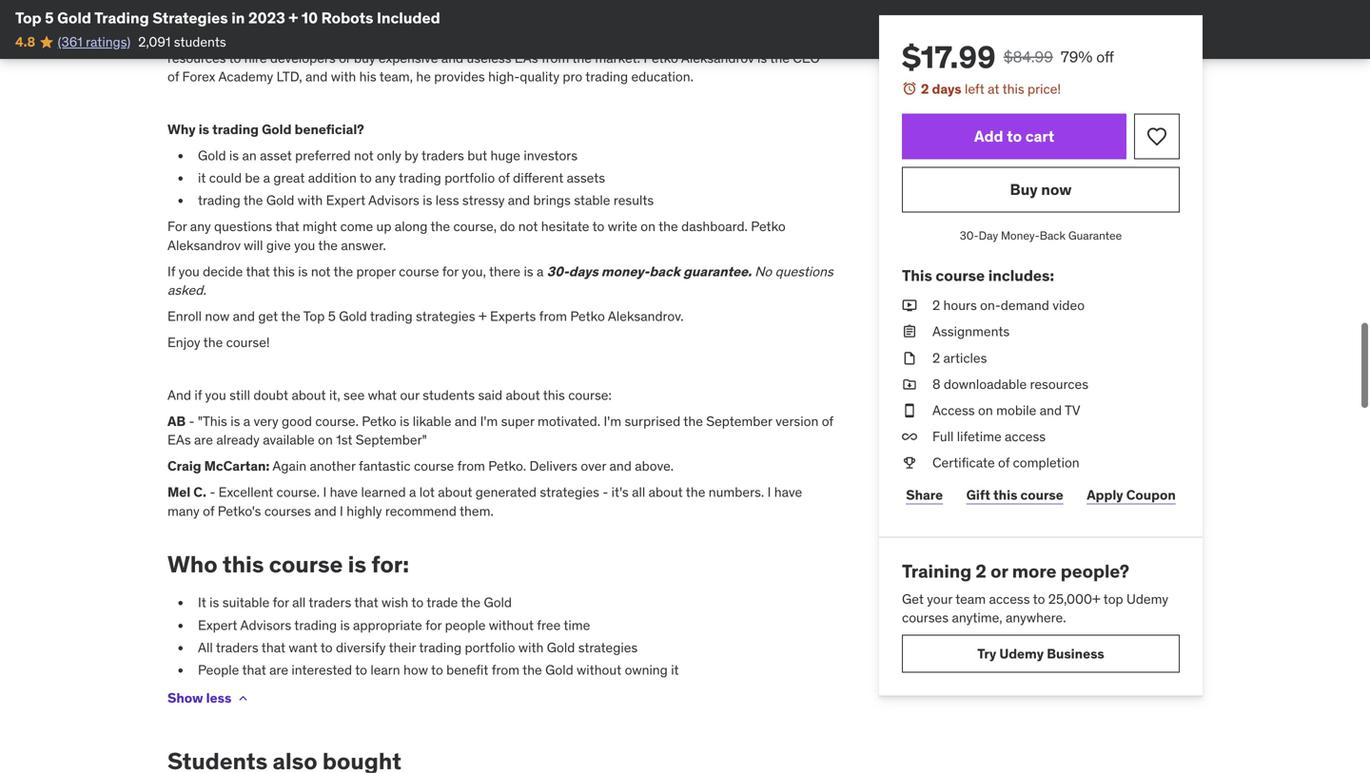 Task type: vqa. For each thing, say whether or not it's contained in the screenshot.
earn
no



Task type: locate. For each thing, give the bounding box(es) containing it.
1 vertical spatial courses
[[264, 503, 311, 520]]

0 horizontal spatial advisors
[[240, 617, 291, 634]]

0 vertical spatial now
[[1041, 180, 1072, 199]]

trade inside mr. petko aleksanrov is a professional trader with over 14600 traders that joined his courses during the last two years. he teaches traders how to trade with eas without it skills, which is something unique. it saves many time and resources to hire developers or buy expensive and useless eas from the market. petko aleksandrov is the ceo of forex academy ltd, and with his team, he provides high-quality pro trading education.
[[326, 31, 358, 48]]

all
[[198, 639, 213, 656]]

xsmall image inside show less button
[[235, 691, 251, 707]]

now inside enroll now and get the top 5 gold trading strategies + experts from petko aleksandrov. enjoy the course!
[[205, 308, 230, 325]]

1 horizontal spatial trade
[[427, 594, 458, 612]]

portfolio inside it is suitable for all traders that wish to trade the gold expert advisors trading is appropriate for people without free time all traders that want to diversify their trading portfolio with gold strategies people that are interested to learn how to benefit from the gold without owning it
[[465, 639, 515, 656]]

0 horizontal spatial resources
[[167, 49, 226, 67]]

full
[[933, 428, 954, 445]]

a inside why is trading gold beneficial? gold is an asset preferred not only by traders but huge investors it could be a great addition to any trading portfolio of different assets trading the gold with expert advisors is less stressy and brings stable results for any questions that might come up along the course, do not hesitate to write on the dashboard. petko aleksandrov will give you the answer.
[[263, 169, 270, 186]]

resources inside mr. petko aleksanrov is a professional trader with over 14600 traders that joined his courses during the last two years. he teaches traders how to trade with eas without it skills, which is something unique. it saves many time and resources to hire developers or buy expensive and useless eas from the market. petko aleksandrov is the ceo of forex academy ltd, and with his team, he provides high-quality pro trading education.
[[167, 49, 226, 67]]

0 horizontal spatial 30-
[[547, 263, 569, 280]]

xsmall image left 8
[[902, 375, 917, 394]]

eas down 'which'
[[515, 49, 538, 67]]

1 vertical spatial trade
[[427, 594, 458, 612]]

trade up 'people'
[[427, 594, 458, 612]]

udemy right try
[[1000, 645, 1044, 663]]

decide
[[203, 263, 243, 280]]

0 horizontal spatial questions
[[214, 218, 272, 235]]

course. inside - "this is a very good course. petko is likable and i'm super motivated. i'm surprised the september version of eas are already available on 1st september"
[[315, 413, 359, 430]]

0 vertical spatial eas
[[389, 31, 413, 48]]

many inside mr. petko aleksanrov is a professional trader with over 14600 traders that joined his courses during the last two years. he teaches traders how to trade with eas without it skills, which is something unique. it saves many time and resources to hire developers or buy expensive and useless eas from the market. petko aleksandrov is the ceo of forex academy ltd, and with his team, he provides high-quality pro trading education.
[[727, 31, 759, 48]]

to down diversify
[[355, 662, 367, 679]]

without
[[416, 31, 461, 48], [489, 617, 534, 634], [577, 662, 622, 679]]

mccartan:
[[204, 458, 270, 475]]

1 horizontal spatial you
[[205, 387, 226, 404]]

that left wish
[[354, 594, 378, 612]]

strategies up owning
[[578, 639, 638, 656]]

from right 'benefit'
[[492, 662, 520, 679]]

1 vertical spatial many
[[167, 503, 200, 520]]

add
[[974, 127, 1004, 146]]

strategies inside enroll now and get the top 5 gold trading strategies + experts from petko aleksandrov. enjoy the course!
[[416, 308, 475, 325]]

petko up september"
[[362, 413, 397, 430]]

advisors down the suitable
[[240, 617, 291, 634]]

trading down market. in the top of the page
[[586, 68, 628, 85]]

- "this is a very good course. petko is likable and i'm super motivated. i'm surprised the september version of eas are already available on 1st september"
[[167, 413, 833, 449]]

of inside - excellent course. i have learned a lot about generated strategies - it's all about the numbers. i have many of petko's courses and i highly recommend them.
[[203, 503, 214, 520]]

you down might on the top of page
[[294, 237, 315, 254]]

this
[[1003, 80, 1025, 98], [273, 263, 295, 280], [543, 387, 565, 404], [993, 487, 1018, 504], [223, 550, 264, 579]]

there
[[489, 263, 521, 280]]

strategies inside - excellent course. i have learned a lot about generated strategies - it's all about the numbers. i have many of petko's courses and i highly recommend them.
[[540, 484, 599, 501]]

strategies
[[152, 8, 228, 28]]

2 horizontal spatial not
[[518, 218, 538, 235]]

1 horizontal spatial many
[[727, 31, 759, 48]]

1 horizontal spatial how
[[404, 662, 428, 679]]

1 i'm from the left
[[480, 413, 498, 430]]

trader
[[394, 0, 430, 3]]

numbers.
[[709, 484, 764, 501]]

+
[[289, 8, 298, 28], [479, 308, 487, 325]]

now right buy
[[1041, 180, 1072, 199]]

time inside mr. petko aleksanrov is a professional trader with over 14600 traders that joined his courses during the last two years. he teaches traders how to trade with eas without it skills, which is something unique. it saves many time and resources to hire developers or buy expensive and useless eas from the market. petko aleksandrov is the ceo of forex academy ltd, and with his team, he provides high-quality pro trading education.
[[762, 31, 788, 48]]

portfolio up 'benefit'
[[465, 639, 515, 656]]

not
[[354, 147, 374, 164], [518, 218, 538, 235], [311, 263, 331, 280]]

professional
[[318, 0, 391, 3]]

0 vertical spatial without
[[416, 31, 461, 48]]

all right the it's
[[632, 484, 645, 501]]

0 horizontal spatial not
[[311, 263, 331, 280]]

0 horizontal spatial how
[[283, 31, 308, 48]]

- right c.
[[210, 484, 215, 501]]

or inside mr. petko aleksanrov is a professional trader with over 14600 traders that joined his courses during the last two years. he teaches traders how to trade with eas without it skills, which is something unique. it saves many time and resources to hire developers or buy expensive and useless eas from the market. petko aleksandrov is the ceo of forex academy ltd, and with his team, he provides high-quality pro trading education.
[[339, 49, 351, 67]]

$17.99 $84.99 79% off
[[902, 38, 1114, 76]]

trading down 'people'
[[419, 639, 462, 656]]

days
[[932, 80, 962, 98], [569, 263, 598, 280]]

how inside it is suitable for all traders that wish to trade the gold expert advisors trading is appropriate for people without free time all traders that want to diversify their trading portfolio with gold strategies people that are interested to learn how to benefit from the gold without owning it
[[404, 662, 428, 679]]

2 horizontal spatial you
[[294, 237, 315, 254]]

79%
[[1061, 47, 1093, 67]]

1 horizontal spatial eas
[[389, 31, 413, 48]]

and up ceo
[[792, 31, 814, 48]]

1 horizontal spatial not
[[354, 147, 374, 164]]

eas inside - "this is a very good course. petko is likable and i'm super motivated. i'm surprised the september version of eas are already available on 1st september"
[[167, 432, 191, 449]]

0 horizontal spatial many
[[167, 503, 200, 520]]

1 vertical spatial are
[[269, 662, 288, 679]]

is down might on the top of page
[[298, 263, 308, 280]]

1 horizontal spatial top
[[303, 308, 325, 325]]

and inside - excellent course. i have learned a lot about generated strategies - it's all about the numbers. i have many of petko's courses and i highly recommend them.
[[314, 503, 337, 520]]

of down the full lifetime access
[[998, 455, 1010, 472]]

3 xsmall image from the top
[[902, 349, 917, 368]]

many right saves
[[727, 31, 759, 48]]

1 vertical spatial advisors
[[240, 617, 291, 634]]

0 vertical spatial less
[[436, 192, 459, 209]]

and left get
[[233, 308, 255, 325]]

students
[[174, 33, 226, 50], [423, 387, 475, 404]]

1 vertical spatial udemy
[[1000, 645, 1044, 663]]

of down huge
[[498, 169, 510, 186]]

asked.
[[167, 282, 206, 299]]

xsmall image down the people
[[235, 691, 251, 707]]

brings
[[533, 192, 571, 209]]

all down who this course is for:
[[292, 594, 306, 612]]

0 horizontal spatial trade
[[326, 31, 358, 48]]

aleksandrov inside why is trading gold beneficial? gold is an asset preferred not only by traders but huge investors it could be a great addition to any trading portfolio of different assets trading the gold with expert advisors is less stressy and brings stable results for any questions that might come up along the course, do not hesitate to write on the dashboard. petko aleksandrov will give you the answer.
[[167, 237, 241, 254]]

petko inside - "this is a very good course. petko is likable and i'm super motivated. i'm surprised the september version of eas are already available on 1st september"
[[362, 413, 397, 430]]

xsmall image for 2 articles
[[902, 349, 917, 368]]

expert up all
[[198, 617, 237, 634]]

0 horizontal spatial or
[[339, 49, 351, 67]]

- left the it's
[[603, 484, 608, 501]]

show less
[[167, 690, 232, 707]]

how up developers
[[283, 31, 308, 48]]

- inside - "this is a very good course. petko is likable and i'm super motivated. i'm surprised the september version of eas are already available on 1st september"
[[189, 413, 195, 430]]

the left ceo
[[770, 49, 790, 67]]

i right 'numbers.'
[[768, 484, 771, 501]]

of inside - "this is a very good course. petko is likable and i'm super motivated. i'm surprised the september version of eas are already available on 1st september"
[[822, 413, 833, 430]]

are down "this
[[194, 432, 213, 449]]

expert down addition
[[326, 192, 366, 209]]

0 vertical spatial it
[[678, 31, 687, 48]]

no
[[755, 263, 772, 280]]

less inside why is trading gold beneficial? gold is an asset preferred not only by traders but huge investors it could be a great addition to any trading portfolio of different assets trading the gold with expert advisors is less stressy and brings stable results for any questions that might come up along the course, do not hesitate to write on the dashboard. petko aleksandrov will give you the answer.
[[436, 192, 459, 209]]

mobile
[[996, 402, 1037, 419]]

is
[[295, 0, 305, 3], [552, 31, 562, 48], [757, 49, 767, 67], [199, 121, 209, 138], [229, 147, 239, 164], [423, 192, 432, 209], [298, 263, 308, 280], [524, 263, 533, 280], [230, 413, 240, 430], [400, 413, 410, 430], [348, 550, 366, 579], [210, 594, 219, 612], [340, 617, 350, 634]]

1 horizontal spatial his
[[644, 0, 661, 3]]

are left interested
[[269, 662, 288, 679]]

are inside - "this is a very good course. petko is likable and i'm super motivated. i'm surprised the september version of eas are already available on 1st september"
[[194, 432, 213, 449]]

trade down robots
[[326, 31, 358, 48]]

of inside why is trading gold beneficial? gold is an asset preferred not only by traders but huge investors it could be a great addition to any trading portfolio of different assets trading the gold with expert advisors is less stressy and brings stable results for any questions that might come up along the course, do not hesitate to write on the dashboard. petko aleksandrov will give you the answer.
[[498, 169, 510, 186]]

but
[[467, 147, 487, 164]]

0 horizontal spatial less
[[206, 690, 232, 707]]

advisors inside it is suitable for all traders that wish to trade the gold expert advisors trading is appropriate for people without free time all traders that want to diversify their trading portfolio with gold strategies people that are interested to learn how to benefit from the gold without owning it
[[240, 617, 291, 634]]

2 left hours
[[933, 297, 940, 314]]

0 horizontal spatial now
[[205, 308, 230, 325]]

recommend
[[385, 503, 457, 520]]

1 vertical spatial it
[[198, 594, 206, 612]]

petko up no
[[751, 218, 786, 235]]

it left saves
[[678, 31, 687, 48]]

the right 'along'
[[431, 218, 450, 235]]

academy
[[218, 68, 273, 85]]

likable
[[413, 413, 452, 430]]

with inside it is suitable for all traders that wish to trade the gold expert advisors trading is appropriate for people without free time all traders that want to diversify their trading portfolio with gold strategies people that are interested to learn how to benefit from the gold without owning it
[[518, 639, 544, 656]]

all inside it is suitable for all traders that wish to trade the gold expert advisors trading is appropriate for people without free time all traders that want to diversify their trading portfolio with gold strategies people that are interested to learn how to benefit from the gold without owning it
[[292, 594, 306, 612]]

0 horizontal spatial i
[[323, 484, 327, 501]]

are inside it is suitable for all traders that wish to trade the gold expert advisors trading is appropriate for people without free time all traders that want to diversify their trading portfolio with gold strategies people that are interested to learn how to benefit from the gold without owning it
[[269, 662, 288, 679]]

on right write
[[641, 218, 656, 235]]

0 horizontal spatial days
[[569, 263, 598, 280]]

trading
[[94, 8, 149, 28]]

petko inside why is trading gold beneficial? gold is an asset preferred not only by traders but huge investors it could be a great addition to any trading portfolio of different assets trading the gold with expert advisors is less stressy and brings stable results for any questions that might come up along the course, do not hesitate to write on the dashboard. petko aleksandrov will give you the answer.
[[751, 218, 786, 235]]

this right gift on the bottom right of the page
[[993, 487, 1018, 504]]

courses down get on the right of the page
[[902, 610, 949, 627]]

0 vertical spatial time
[[762, 31, 788, 48]]

anytime,
[[952, 610, 1003, 627]]

0 horizontal spatial have
[[330, 484, 358, 501]]

1 horizontal spatial +
[[479, 308, 487, 325]]

full lifetime access
[[933, 428, 1046, 445]]

1 vertical spatial strategies
[[540, 484, 599, 501]]

1 vertical spatial questions
[[775, 263, 833, 280]]

0 vertical spatial questions
[[214, 218, 272, 235]]

gift this course
[[966, 487, 1064, 504]]

stressy
[[462, 192, 505, 209]]

0 horizontal spatial any
[[190, 218, 211, 235]]

gold
[[57, 8, 91, 28], [262, 121, 292, 138], [198, 147, 226, 164], [266, 192, 294, 209], [339, 308, 367, 325], [484, 594, 512, 612], [547, 639, 575, 656], [545, 662, 573, 679]]

this up motivated.
[[543, 387, 565, 404]]

now inside buy now button
[[1041, 180, 1072, 199]]

$84.99
[[1004, 47, 1053, 67]]

for right the suitable
[[273, 594, 289, 612]]

from inside it is suitable for all traders that wish to trade the gold expert advisors trading is appropriate for people without free time all traders that want to diversify their trading portfolio with gold strategies people that are interested to learn how to benefit from the gold without owning it
[[492, 662, 520, 679]]

and left highly
[[314, 503, 337, 520]]

with up buy
[[361, 31, 386, 48]]

0 vertical spatial +
[[289, 8, 298, 28]]

0 horizontal spatial without
[[416, 31, 461, 48]]

apply
[[1087, 487, 1123, 504]]

above.
[[635, 458, 674, 475]]

less inside button
[[206, 690, 232, 707]]

0 vertical spatial any
[[375, 169, 396, 186]]

access up anywhere. on the bottom right
[[989, 591, 1030, 608]]

trade
[[326, 31, 358, 48], [427, 594, 458, 612]]

dashboard.
[[681, 218, 748, 235]]

1 vertical spatial on
[[978, 402, 993, 419]]

xsmall image left the full
[[902, 428, 917, 446]]

1 vertical spatial how
[[404, 662, 428, 679]]

advisors up the up
[[368, 192, 420, 209]]

left
[[965, 80, 985, 98]]

about right lot
[[438, 484, 472, 501]]

this inside 'link'
[[993, 487, 1018, 504]]

0 vertical spatial trade
[[326, 31, 358, 48]]

at
[[988, 80, 1000, 98]]

the left 'numbers.'
[[686, 484, 705, 501]]

come
[[340, 218, 373, 235]]

traders up the people
[[216, 639, 259, 656]]

1 vertical spatial 5
[[328, 308, 336, 325]]

2 vertical spatial courses
[[902, 610, 949, 627]]

0 vertical spatial days
[[932, 80, 962, 98]]

30- down "hesitate"
[[547, 263, 569, 280]]

1 vertical spatial now
[[205, 308, 230, 325]]

benefit
[[446, 662, 488, 679]]

what
[[368, 387, 397, 404]]

and if you still doubt about it, see what our students said about this course:
[[167, 387, 612, 404]]

i'm down the course:
[[604, 413, 621, 430]]

and inside why is trading gold beneficial? gold is an asset preferred not only by traders but huge investors it could be a great addition to any trading portfolio of different assets trading the gold with expert advisors is less stressy and brings stable results for any questions that might come up along the course, do not hesitate to write on the dashboard. petko aleksandrov will give you the answer.
[[508, 192, 530, 209]]

course.
[[315, 413, 359, 430], [276, 484, 320, 501]]

1 horizontal spatial -
[[210, 484, 215, 501]]

a
[[308, 0, 315, 3], [263, 169, 270, 186], [537, 263, 544, 280], [243, 413, 250, 430], [409, 484, 416, 501]]

your
[[927, 591, 953, 608]]

or left buy
[[339, 49, 351, 67]]

1 horizontal spatial udemy
[[1127, 591, 1169, 608]]

again
[[273, 458, 306, 475]]

traders inside why is trading gold beneficial? gold is an asset preferred not only by traders but huge investors it could be a great addition to any trading portfolio of different assets trading the gold with expert advisors is less stressy and brings stable results for any questions that might come up along the course, do not hesitate to write on the dashboard. petko aleksandrov will give you the answer.
[[422, 147, 464, 164]]

eas down ab
[[167, 432, 191, 449]]

4 xsmall image from the top
[[902, 454, 917, 473]]

from inside mr. petko aleksanrov is a professional trader with over 14600 traders that joined his courses during the last two years. he teaches traders how to trade with eas without it skills, which is something unique. it saves many time and resources to hire developers or buy expensive and useless eas from the market. petko aleksandrov is the ceo of forex academy ltd, and with his team, he provides high-quality pro trading education.
[[541, 49, 569, 67]]

1 horizontal spatial it
[[678, 31, 687, 48]]

the inside - excellent course. i have learned a lot about generated strategies - it's all about the numbers. i have many of petko's courses and i highly recommend them.
[[686, 484, 705, 501]]

2 right "alarm" image
[[921, 80, 929, 98]]

to left the cart in the right of the page
[[1007, 127, 1022, 146]]

- right ab
[[189, 413, 195, 430]]

not right do
[[518, 218, 538, 235]]

xsmall image for assignments
[[902, 323, 917, 341]]

1 horizontal spatial now
[[1041, 180, 1072, 199]]

trade inside it is suitable for all traders that wish to trade the gold expert advisors trading is appropriate for people without free time all traders that want to diversify their trading portfolio with gold strategies people that are interested to learn how to benefit from the gold without owning it
[[427, 594, 458, 612]]

0 vertical spatial advisors
[[368, 192, 420, 209]]

video
[[1053, 297, 1085, 314]]

trading inside mr. petko aleksanrov is a professional trader with over 14600 traders that joined his courses during the last two years. he teaches traders how to trade with eas without it skills, which is something unique. it saves many time and resources to hire developers or buy expensive and useless eas from the market. petko aleksandrov is the ceo of forex academy ltd, and with his team, he provides high-quality pro trading education.
[[586, 68, 628, 85]]

unique.
[[631, 31, 675, 48]]

1 vertical spatial access
[[989, 591, 1030, 608]]

experts
[[490, 308, 536, 325]]

2 xsmall image from the top
[[902, 323, 917, 341]]

-
[[189, 413, 195, 430], [210, 484, 215, 501], [603, 484, 608, 501]]

xsmall image
[[902, 375, 917, 394], [902, 402, 917, 420], [902, 428, 917, 446], [235, 691, 251, 707]]

and up do
[[508, 192, 530, 209]]

september"
[[356, 432, 427, 449]]

0 horizontal spatial courses
[[264, 503, 311, 520]]

0 horizontal spatial time
[[564, 617, 590, 634]]

resources up tv
[[1030, 376, 1089, 393]]

expert inside it is suitable for all traders that wish to trade the gold expert advisors trading is appropriate for people without free time all traders that want to diversify their trading portfolio with gold strategies people that are interested to learn how to benefit from the gold without owning it
[[198, 617, 237, 634]]

1 horizontal spatial or
[[991, 560, 1008, 583]]

with inside why is trading gold beneficial? gold is an asset preferred not only by traders but huge investors it could be a great addition to any trading portfolio of different assets trading the gold with expert advisors is less stressy and brings stable results for any questions that might come up along the course, do not hesitate to write on the dashboard. petko aleksandrov will give you the answer.
[[298, 192, 323, 209]]

is left for: at bottom left
[[348, 550, 366, 579]]

xsmall image
[[902, 296, 917, 315], [902, 323, 917, 341], [902, 349, 917, 368], [902, 454, 917, 473]]

days left left
[[932, 80, 962, 98]]

0 vertical spatial or
[[339, 49, 351, 67]]

on down downloadable
[[978, 402, 993, 419]]

0 horizontal spatial students
[[174, 33, 226, 50]]

1 vertical spatial time
[[564, 617, 590, 634]]

of inside mr. petko aleksanrov is a professional trader with over 14600 traders that joined his courses during the last two years. he teaches traders how to trade with eas without it skills, which is something unique. it saves many time and resources to hire developers or buy expensive and useless eas from the market. petko aleksandrov is the ceo of forex academy ltd, and with his team, he provides high-quality pro trading education.
[[167, 68, 179, 85]]

0 vertical spatial 30-
[[960, 228, 979, 243]]

you inside why is trading gold beneficial? gold is an asset preferred not only by traders but huge investors it could be a great addition to any trading portfolio of different assets trading the gold with expert advisors is less stressy and brings stable results for any questions that might come up along the course, do not hesitate to write on the dashboard. petko aleksandrov will give you the answer.
[[294, 237, 315, 254]]

people
[[198, 662, 239, 679]]

1 horizontal spatial 30-
[[960, 228, 979, 243]]

1 vertical spatial portfolio
[[465, 639, 515, 656]]

1 horizontal spatial aleksandrov
[[681, 49, 754, 67]]

not down might on the top of page
[[311, 263, 331, 280]]

huge
[[491, 147, 520, 164]]

september
[[706, 413, 772, 430]]

2 vertical spatial on
[[318, 432, 333, 449]]

on inside why is trading gold beneficial? gold is an asset preferred not only by traders but huge investors it could be a great addition to any trading portfolio of different assets trading the gold with expert advisors is less stressy and brings stable results for any questions that might come up along the course, do not hesitate to write on the dashboard. petko aleksandrov will give you the answer.
[[641, 218, 656, 235]]

might
[[303, 218, 337, 235]]

enjoy
[[167, 334, 200, 351]]

to up interested
[[321, 639, 333, 656]]

1 horizontal spatial are
[[269, 662, 288, 679]]

udemy inside training 2 or more people? get your team access to 25,000+ top udemy courses anytime, anywhere.
[[1127, 591, 1169, 608]]

petko up the strategies
[[189, 0, 224, 3]]

a inside - "this is a very good course. petko is likable and i'm super motivated. i'm surprised the september version of eas are already available on 1st september"
[[243, 413, 250, 430]]

1 horizontal spatial time
[[762, 31, 788, 48]]

2 vertical spatial you
[[205, 387, 226, 404]]

buy
[[354, 49, 375, 67]]

strategies down delivers
[[540, 484, 599, 501]]

petko
[[189, 0, 224, 3], [644, 49, 678, 67], [751, 218, 786, 235], [570, 308, 605, 325], [362, 413, 397, 430]]

1 horizontal spatial 5
[[328, 308, 336, 325]]

it left the could on the top
[[198, 169, 206, 186]]

0 horizontal spatial are
[[194, 432, 213, 449]]

2 horizontal spatial without
[[577, 662, 622, 679]]

from
[[541, 49, 569, 67], [539, 308, 567, 325], [457, 458, 485, 475], [492, 662, 520, 679]]

now
[[1041, 180, 1072, 199], [205, 308, 230, 325]]

be
[[245, 169, 260, 186]]

have
[[330, 484, 358, 501], [774, 484, 802, 501]]

1 vertical spatial his
[[359, 68, 377, 85]]

xsmall image left the access
[[902, 402, 917, 420]]

2 vertical spatial without
[[577, 662, 622, 679]]

a left lot
[[409, 484, 416, 501]]

access down mobile
[[1005, 428, 1046, 445]]

0 vertical spatial expert
[[326, 192, 366, 209]]

over inside mr. petko aleksanrov is a professional trader with over 14600 traders that joined his courses during the last two years. he teaches traders how to trade with eas without it skills, which is something unique. it saves many time and resources to hire developers or buy expensive and useless eas from the market. petko aleksandrov is the ceo of forex academy ltd, and with his team, he provides high-quality pro trading education.
[[462, 0, 487, 3]]

0 vertical spatial many
[[727, 31, 759, 48]]

is left the suitable
[[210, 594, 219, 612]]

add to cart
[[974, 127, 1055, 146]]

0 horizontal spatial +
[[289, 8, 298, 28]]

students up likable
[[423, 387, 475, 404]]

1 horizontal spatial all
[[632, 484, 645, 501]]

alarm image
[[902, 81, 917, 96]]

is up diversify
[[340, 617, 350, 634]]

to right addition
[[360, 169, 372, 186]]

aleksandrov inside mr. petko aleksanrov is a professional trader with over 14600 traders that joined his courses during the last two years. he teaches traders how to trade with eas without it skills, which is something unique. it saves many time and resources to hire developers or buy expensive and useless eas from the market. petko aleksandrov is the ceo of forex academy ltd, and with his team, he provides high-quality pro trading education.
[[681, 49, 754, 67]]

1 horizontal spatial courses
[[664, 0, 711, 3]]

this course includes:
[[902, 266, 1054, 285]]

this
[[902, 266, 932, 285]]

more
[[1012, 560, 1057, 583]]

the left the last at the top right of the page
[[756, 0, 775, 3]]

1 vertical spatial without
[[489, 617, 534, 634]]

or
[[339, 49, 351, 67], [991, 560, 1008, 583]]

0 vertical spatial you
[[294, 237, 315, 254]]

without inside mr. petko aleksanrov is a professional trader with over 14600 traders that joined his courses during the last two years. he teaches traders how to trade with eas without it skills, which is something unique. it saves many time and resources to hire developers or buy expensive and useless eas from the market. petko aleksandrov is the ceo of forex academy ltd, and with his team, he provides high-quality pro trading education.
[[416, 31, 461, 48]]

2 days left at this price!
[[921, 80, 1061, 98]]

1 have from the left
[[330, 484, 358, 501]]

30-
[[960, 228, 979, 243], [547, 263, 569, 280]]

0 vertical spatial it
[[198, 169, 206, 186]]

course down the completion
[[1021, 487, 1064, 504]]

1 vertical spatial less
[[206, 690, 232, 707]]

0 horizontal spatial over
[[462, 0, 487, 3]]

time right free
[[564, 617, 590, 634]]

i left highly
[[340, 503, 343, 520]]

get
[[258, 308, 278, 325]]

all inside - excellent course. i have learned a lot about generated strategies - it's all about the numbers. i have many of petko's courses and i highly recommend them.
[[632, 484, 645, 501]]

0 vertical spatial course.
[[315, 413, 359, 430]]

1 vertical spatial students
[[423, 387, 475, 404]]

1 xsmall image from the top
[[902, 296, 917, 315]]

provides
[[434, 68, 485, 85]]

portfolio inside why is trading gold beneficial? gold is an asset preferred not only by traders but huge investors it could be a great addition to any trading portfolio of different assets trading the gold with expert advisors is less stressy and brings stable results for any questions that might come up along the course, do not hesitate to write on the dashboard. petko aleksandrov will give you the answer.
[[445, 169, 495, 186]]

now right enroll
[[205, 308, 230, 325]]

gold inside enroll now and get the top 5 gold trading strategies + experts from petko aleksandrov. enjoy the course!
[[339, 308, 367, 325]]

0 horizontal spatial on
[[318, 432, 333, 449]]

that left the want at the bottom
[[261, 639, 286, 656]]

expert inside why is trading gold beneficial? gold is an asset preferred not only by traders but huge investors it could be a great addition to any trading portfolio of different assets trading the gold with expert advisors is less stressy and brings stable results for any questions that might come up along the course, do not hesitate to write on the dashboard. petko aleksandrov will give you the answer.
[[326, 192, 366, 209]]

with down buy
[[331, 68, 356, 85]]

that right the people
[[242, 662, 266, 679]]

tv
[[1065, 402, 1081, 419]]

if
[[167, 263, 175, 280]]

2 have from the left
[[774, 484, 802, 501]]

- excellent course. i have learned a lot about generated strategies - it's all about the numbers. i have many of petko's courses and i highly recommend them.
[[167, 484, 802, 520]]

it is suitable for all traders that wish to trade the gold expert advisors trading is appropriate for people without free time all traders that want to diversify their trading portfolio with gold strategies people that are interested to learn how to benefit from the gold without owning it
[[198, 594, 679, 679]]



Task type: describe. For each thing, give the bounding box(es) containing it.
or inside training 2 or more people? get your team access to 25,000+ top udemy courses anytime, anywhere.
[[991, 560, 1008, 583]]

petko's
[[218, 503, 261, 520]]

robots
[[321, 8, 373, 28]]

0 horizontal spatial his
[[359, 68, 377, 85]]

0 vertical spatial not
[[354, 147, 374, 164]]

during
[[714, 0, 753, 3]]

0 vertical spatial access
[[1005, 428, 1046, 445]]

courses inside mr. petko aleksanrov is a professional trader with over 14600 traders that joined his courses during the last two years. he teaches traders how to trade with eas without it skills, which is something unique. it saves many time and resources to hire developers or buy expensive and useless eas from the market. petko aleksandrov is the ceo of forex academy ltd, and with his team, he provides high-quality pro trading education.
[[664, 0, 711, 3]]

mel c.
[[167, 484, 206, 501]]

2 i'm from the left
[[604, 413, 621, 430]]

is left an at the left of the page
[[229, 147, 239, 164]]

top inside enroll now and get the top 5 gold trading strategies + experts from petko aleksandrov. enjoy the course!
[[303, 308, 325, 325]]

show
[[167, 690, 203, 707]]

on inside - "this is a very good course. petko is likable and i'm super motivated. i'm surprised the september version of eas are already available on 1st september"
[[318, 432, 333, 449]]

and up the it's
[[609, 458, 632, 475]]

now for buy
[[1041, 180, 1072, 199]]

the up pro
[[572, 49, 592, 67]]

enroll
[[167, 308, 202, 325]]

two
[[803, 0, 825, 3]]

0 vertical spatial for
[[442, 263, 459, 280]]

this right "at"
[[1003, 80, 1025, 98]]

the right enjoy
[[203, 334, 223, 351]]

1 vertical spatial eas
[[515, 49, 538, 67]]

share button
[[902, 476, 947, 515]]

1 vertical spatial you
[[179, 263, 200, 280]]

a right the there
[[537, 263, 544, 280]]

team,
[[379, 68, 413, 85]]

(361
[[58, 33, 83, 50]]

xsmall image for certificate of completion
[[902, 454, 917, 473]]

+ inside enroll now and get the top 5 gold trading strategies + experts from petko aleksandrov. enjoy the course!
[[479, 308, 487, 325]]

craig mccartan: again another fantastic course from petko. delivers over and above.
[[167, 458, 674, 475]]

"this
[[198, 413, 227, 430]]

2023
[[248, 8, 285, 28]]

1 horizontal spatial without
[[489, 617, 534, 634]]

appropriate
[[353, 617, 422, 634]]

back
[[1040, 228, 1066, 243]]

trading down by
[[399, 169, 441, 186]]

2 horizontal spatial on
[[978, 402, 993, 419]]

1 horizontal spatial students
[[423, 387, 475, 404]]

petko inside enroll now and get the top 5 gold trading strategies + experts from petko aleksandrov. enjoy the course!
[[570, 308, 605, 325]]

people
[[445, 617, 486, 634]]

the up back
[[659, 218, 678, 235]]

courses inside training 2 or more people? get your team access to 25,000+ top udemy courses anytime, anywhere.
[[902, 610, 949, 627]]

- for of
[[210, 484, 215, 501]]

try
[[978, 645, 997, 663]]

2 hours on-demand video
[[933, 297, 1085, 314]]

articles
[[944, 349, 987, 367]]

learn
[[370, 662, 400, 679]]

trading up the want at the bottom
[[294, 617, 337, 634]]

many inside - excellent course. i have learned a lot about generated strategies - it's all about the numbers. i have many of petko's courses and i highly recommend them.
[[167, 503, 200, 520]]

course up hours
[[936, 266, 985, 285]]

coupon
[[1126, 487, 1176, 504]]

it inside it is suitable for all traders that wish to trade the gold expert advisors trading is appropriate for people without free time all traders that want to diversify their trading portfolio with gold strategies people that are interested to learn how to benefit from the gold without owning it
[[671, 662, 679, 679]]

to left 'benefit'
[[431, 662, 443, 679]]

their
[[389, 639, 416, 656]]

- for eas
[[189, 413, 195, 430]]

course. inside - excellent course. i have learned a lot about generated strategies - it's all about the numbers. i have many of petko's courses and i highly recommend them.
[[276, 484, 320, 501]]

great
[[273, 169, 305, 186]]

from left petko.
[[457, 458, 485, 475]]

buy
[[1010, 180, 1038, 199]]

to inside training 2 or more people? get your team access to 25,000+ top udemy courses anytime, anywhere.
[[1033, 591, 1045, 608]]

and up provides
[[441, 49, 464, 67]]

saves
[[690, 31, 723, 48]]

25,000+
[[1048, 591, 1101, 608]]

is up 10
[[295, 0, 305, 3]]

highly
[[347, 503, 382, 520]]

xsmall image for 2 hours on-demand video
[[902, 296, 917, 315]]

top
[[1104, 591, 1123, 608]]

suitable
[[222, 594, 270, 612]]

diversify
[[336, 639, 386, 656]]

time inside it is suitable for all traders that wish to trade the gold expert advisors trading is appropriate for people without free time all traders that want to diversify their trading portfolio with gold strategies people that are interested to learn how to benefit from the gold without owning it
[[564, 617, 590, 634]]

about up super
[[506, 387, 540, 404]]

results
[[614, 192, 654, 209]]

that inside mr. petko aleksanrov is a professional trader with over 14600 traders that joined his courses during the last two years. he teaches traders how to trade with eas without it skills, which is something unique. it saves many time and resources to hire developers or buy expensive and useless eas from the market. petko aleksandrov is the ceo of forex academy ltd, and with his team, he provides high-quality pro trading education.
[[577, 0, 601, 3]]

money-
[[1001, 228, 1040, 243]]

owning
[[625, 662, 668, 679]]

quality
[[520, 68, 560, 85]]

with right trader
[[433, 0, 458, 3]]

petko up education.
[[644, 49, 678, 67]]

business
[[1047, 645, 1105, 663]]

2 for 2 articles
[[933, 349, 940, 367]]

14600
[[490, 0, 528, 3]]

market.
[[595, 49, 640, 67]]

the right get
[[281, 308, 301, 325]]

trading up an at the left of the page
[[212, 121, 259, 138]]

to inside add to cart button
[[1007, 127, 1022, 146]]

and left tv
[[1040, 402, 1062, 419]]

about down above. in the left bottom of the page
[[649, 484, 683, 501]]

pro
[[563, 68, 583, 85]]

0 vertical spatial top
[[15, 8, 42, 28]]

assets
[[567, 169, 605, 186]]

and inside enroll now and get the top 5 gold trading strategies + experts from petko aleksandrov. enjoy the course!
[[233, 308, 255, 325]]

to left hire
[[229, 49, 241, 67]]

interested
[[292, 662, 352, 679]]

course up lot
[[414, 458, 454, 475]]

version
[[776, 413, 819, 430]]

only
[[377, 147, 401, 164]]

course right proper
[[399, 263, 439, 280]]

1 vertical spatial for
[[273, 594, 289, 612]]

it,
[[329, 387, 340, 404]]

the down free
[[523, 662, 542, 679]]

advisors inside why is trading gold beneficial? gold is an asset preferred not only by traders but huge investors it could be a great addition to any trading portfolio of different assets trading the gold with expert advisors is less stressy and brings stable results for any questions that might come up along the course, do not hesitate to write on the dashboard. petko aleksandrov will give you the answer.
[[368, 192, 420, 209]]

proper
[[356, 263, 396, 280]]

2 for 2 days left at this price!
[[921, 80, 929, 98]]

is up 'along'
[[423, 192, 432, 209]]

wishlist image
[[1146, 125, 1169, 148]]

2 inside training 2 or more people? get your team access to 25,000+ top udemy courses anytime, anywhere.
[[976, 560, 987, 583]]

is up september"
[[400, 413, 410, 430]]

to down 10
[[311, 31, 323, 48]]

and down developers
[[305, 68, 328, 85]]

a inside - excellent course. i have learned a lot about generated strategies - it's all about the numbers. i have many of petko's courses and i highly recommend them.
[[409, 484, 416, 501]]

0 vertical spatial students
[[174, 33, 226, 50]]

about left it, on the left
[[292, 387, 326, 404]]

the down the be
[[243, 192, 263, 209]]

2 horizontal spatial i
[[768, 484, 771, 501]]

buy now
[[1010, 180, 1072, 199]]

on-
[[980, 297, 1001, 314]]

is right why
[[199, 121, 209, 138]]

generated
[[476, 484, 537, 501]]

course up the suitable
[[269, 550, 343, 579]]

from inside enroll now and get the top 5 gold trading strategies + experts from petko aleksandrov. enjoy the course!
[[539, 308, 567, 325]]

1 horizontal spatial i
[[340, 503, 343, 520]]

strategies inside it is suitable for all traders that wish to trade the gold expert advisors trading is appropriate for people without free time all traders that want to diversify their trading portfolio with gold strategies people that are interested to learn how to benefit from the gold without owning it
[[578, 639, 638, 656]]

access inside training 2 or more people? get your team access to 25,000+ top udemy courses anytime, anywhere.
[[989, 591, 1030, 608]]

access
[[933, 402, 975, 419]]

2,091 students
[[138, 33, 226, 50]]

apply coupon
[[1087, 487, 1176, 504]]

course inside 'link'
[[1021, 487, 1064, 504]]

gift
[[966, 487, 991, 504]]

ab
[[167, 413, 186, 430]]

8 downloadable resources
[[933, 376, 1089, 393]]

certificate of completion
[[933, 455, 1080, 472]]

2 vertical spatial for
[[425, 617, 442, 634]]

to left write
[[592, 218, 605, 235]]

petko.
[[488, 458, 526, 475]]

course!
[[226, 334, 270, 351]]

traders up the want at the bottom
[[309, 594, 351, 612]]

try udemy business
[[978, 645, 1105, 663]]

2 horizontal spatial -
[[603, 484, 608, 501]]

and inside - "this is a very good course. petko is likable and i'm super motivated. i'm surprised the september version of eas are already available on 1st september"
[[455, 413, 477, 430]]

traders up hire
[[238, 31, 280, 48]]

courses inside - excellent course. i have learned a lot about generated strategies - it's all about the numbers. i have many of petko's courses and i highly recommend them.
[[264, 503, 311, 520]]

training
[[902, 560, 972, 583]]

up
[[376, 218, 392, 235]]

1 horizontal spatial any
[[375, 169, 396, 186]]

is right 'which'
[[552, 31, 562, 48]]

the down might on the top of page
[[318, 237, 338, 254]]

1st
[[336, 432, 352, 449]]

xsmall image for access
[[902, 402, 917, 420]]

xsmall image for 8
[[902, 375, 917, 394]]

to right wish
[[411, 594, 424, 612]]

cart
[[1026, 127, 1055, 146]]

hire
[[244, 49, 267, 67]]

doubt
[[253, 387, 288, 404]]

now for enroll
[[205, 308, 230, 325]]

by
[[405, 147, 419, 164]]

1 horizontal spatial days
[[932, 80, 962, 98]]

traders right 14600
[[531, 0, 574, 3]]

preferred
[[295, 147, 351, 164]]

how inside mr. petko aleksanrov is a professional trader with over 14600 traders that joined his courses during the last two years. he teaches traders how to trade with eas without it skills, which is something unique. it saves many time and resources to hire developers or buy expensive and useless eas from the market. petko aleksandrov is the ceo of forex academy ltd, and with his team, he provides high-quality pro trading education.
[[283, 31, 308, 48]]

excellent
[[219, 484, 273, 501]]

1 vertical spatial over
[[581, 458, 606, 475]]

ltd,
[[277, 68, 302, 85]]

questions inside why is trading gold beneficial? gold is an asset preferred not only by traders but huge investors it could be a great addition to any trading portfolio of different assets trading the gold with expert advisors is less stressy and brings stable results for any questions that might come up along the course, do not hesitate to write on the dashboard. petko aleksandrov will give you the answer.
[[214, 218, 272, 235]]

trading down the could on the top
[[198, 192, 241, 209]]

free
[[537, 617, 561, 634]]

expensive
[[379, 49, 438, 67]]

1 vertical spatial 30-
[[547, 263, 569, 280]]

for:
[[372, 550, 409, 579]]

already
[[216, 432, 260, 449]]

it inside why is trading gold beneficial? gold is an asset preferred not only by traders but huge investors it could be a great addition to any trading portfolio of different assets trading the gold with expert advisors is less stressy and brings stable results for any questions that might come up along the course, do not hesitate to write on the dashboard. petko aleksandrov will give you the answer.
[[198, 169, 206, 186]]

write
[[608, 218, 637, 235]]

0 horizontal spatial 5
[[45, 8, 54, 28]]

the inside - "this is a very good course. petko is likable and i'm super motivated. i'm surprised the september version of eas are already available on 1st september"
[[684, 413, 703, 430]]

useless
[[467, 49, 512, 67]]

that down will at the top of page
[[246, 263, 270, 280]]

this down the give
[[273, 263, 295, 280]]

1 vertical spatial resources
[[1030, 376, 1089, 393]]

is up the already
[[230, 413, 240, 430]]

1 vertical spatial not
[[518, 218, 538, 235]]

is right the there
[[524, 263, 533, 280]]

aleksanrov
[[227, 0, 292, 3]]

that inside why is trading gold beneficial? gold is an asset preferred not only by traders but huge investors it could be a great addition to any trading portfolio of different assets trading the gold with expert advisors is less stressy and brings stable results for any questions that might come up along the course, do not hesitate to write on the dashboard. petko aleksandrov will give you the answer.
[[275, 218, 299, 235]]

30-day money-back guarantee
[[960, 228, 1122, 243]]

includes:
[[988, 266, 1054, 285]]

available
[[263, 432, 315, 449]]

is left ceo
[[757, 49, 767, 67]]

it inside it is suitable for all traders that wish to trade the gold expert advisors trading is appropriate for people without free time all traders that want to diversify their trading portfolio with gold strategies people that are interested to learn how to benefit from the gold without owning it
[[198, 594, 206, 612]]

trading inside enroll now and get the top 5 gold trading strategies + experts from petko aleksandrov. enjoy the course!
[[370, 308, 413, 325]]

if
[[194, 387, 202, 404]]

a inside mr. petko aleksanrov is a professional trader with over 14600 traders that joined his courses during the last two years. he teaches traders how to trade with eas without it skills, which is something unique. it saves many time and resources to hire developers or buy expensive and useless eas from the market. petko aleksandrov is the ceo of forex academy ltd, and with his team, he provides high-quality pro trading education.
[[308, 0, 315, 3]]

it inside mr. petko aleksanrov is a professional trader with over 14600 traders that joined his courses during the last two years. he teaches traders how to trade with eas without it skills, which is something unique. it saves many time and resources to hire developers or buy expensive and useless eas from the market. petko aleksandrov is the ceo of forex academy ltd, and with his team, he provides high-quality pro trading education.
[[678, 31, 687, 48]]

2 for 2 hours on-demand video
[[933, 297, 940, 314]]

the left proper
[[334, 263, 353, 280]]

mr. petko aleksanrov is a professional trader with over 14600 traders that joined his courses during the last two years. he teaches traders how to trade with eas without it skills, which is something unique. it saves many time and resources to hire developers or buy expensive and useless eas from the market. petko aleksandrov is the ceo of forex academy ltd, and with his team, he provides high-quality pro trading education.
[[167, 0, 825, 85]]

hesitate
[[541, 218, 589, 235]]

for
[[167, 218, 187, 235]]

xsmall image for full
[[902, 428, 917, 446]]

5 inside enroll now and get the top 5 gold trading strategies + experts from petko aleksandrov. enjoy the course!
[[328, 308, 336, 325]]

no questions asked.
[[167, 263, 833, 299]]

enroll now and get the top 5 gold trading strategies + experts from petko aleksandrov. enjoy the course!
[[167, 308, 684, 351]]

assignments
[[933, 323, 1010, 340]]

this up the suitable
[[223, 550, 264, 579]]

addition
[[308, 169, 357, 186]]

the up 'people'
[[461, 594, 481, 612]]

asset
[[260, 147, 292, 164]]

udemy inside try udemy business link
[[1000, 645, 1044, 663]]

mel
[[167, 484, 190, 501]]

will
[[244, 237, 263, 254]]

training 2 or more people? get your team access to 25,000+ top udemy courses anytime, anywhere.
[[902, 560, 1169, 627]]

questions inside no questions asked.
[[775, 263, 833, 280]]

who this course is for:
[[167, 550, 409, 579]]

8
[[933, 376, 941, 393]]



